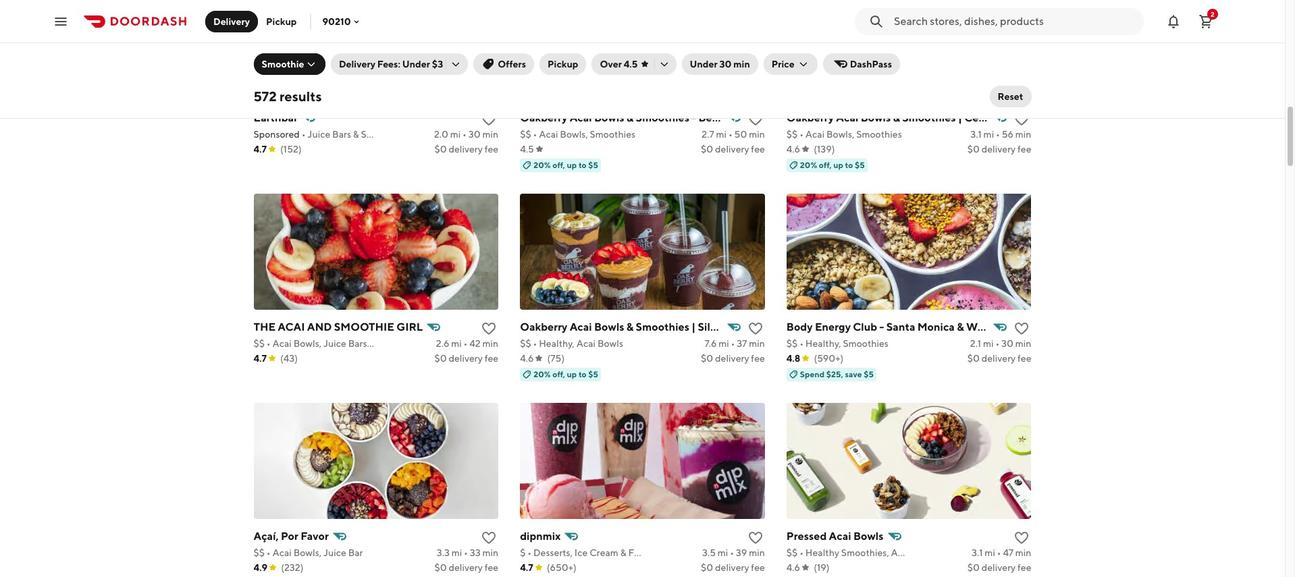 Task type: vqa. For each thing, say whether or not it's contained in the screenshot.
12. Philly Cheese Steak image
no



Task type: describe. For each thing, give the bounding box(es) containing it.
2.6
[[436, 338, 450, 349]]

dashpass
[[850, 59, 892, 70]]

energy
[[815, 321, 851, 334]]

mi for açaí, por favor
[[452, 548, 462, 558]]

notification bell image
[[1166, 13, 1182, 29]]

healthy
[[806, 548, 840, 558]]

(43)
[[280, 353, 298, 364]]

50
[[735, 129, 747, 140]]

2.1 mi • 30 min
[[971, 338, 1032, 349]]

smoothies left "2.0" on the left of the page
[[361, 129, 407, 140]]

smoothies,
[[842, 548, 890, 558]]

$​0 for oakberry acai bowls & smoothies - beverly center
[[701, 144, 714, 154]]

min for oakberry acai bowls & smoothies - beverly center
[[749, 129, 765, 140]]

lake
[[729, 321, 753, 334]]

7.6
[[705, 338, 717, 349]]

4.7 for dipnmix
[[520, 563, 533, 573]]

city
[[1008, 111, 1029, 124]]

$3
[[432, 59, 443, 70]]

fee for açaí, por favor
[[485, 563, 499, 573]]

smoothies down the "girl"
[[377, 338, 423, 349]]

oakberry acai bowls & smoothies | silver lake
[[520, 321, 753, 334]]

min for the acai and smoothie girl
[[483, 338, 499, 349]]

healthy, for body
[[806, 338, 841, 349]]

silver
[[698, 321, 726, 334]]

$​0 for earthbar
[[435, 144, 447, 154]]

30 inside button
[[720, 59, 732, 70]]

$$ for oakberry acai bowls & smoothies | century city
[[787, 129, 798, 140]]

under 30 min
[[690, 59, 750, 70]]

fees:
[[378, 59, 401, 70]]

bowls right smoothies,
[[913, 548, 938, 558]]

and
[[307, 321, 332, 334]]

delivery fees: under $3
[[339, 59, 443, 70]]

juice for favor
[[324, 548, 346, 558]]

$$ • acai bowls, juice bar
[[254, 548, 363, 558]]

3.3
[[437, 548, 450, 558]]

4.7 for the acai and smoothie girl
[[254, 353, 267, 364]]

3.1 mi • 47 min
[[972, 548, 1032, 558]]

click to add this store to your saved list image for pressed acai bowls
[[1014, 530, 1031, 546]]

pressed
[[787, 530, 827, 543]]

$​0 for the acai and smoothie girl
[[435, 353, 447, 364]]

juice for and
[[324, 338, 346, 349]]

por
[[281, 530, 299, 543]]

club
[[853, 321, 878, 334]]

delivery for pressed acai bowls
[[982, 563, 1016, 573]]

2.6 mi • 42 min
[[436, 338, 499, 349]]

century
[[965, 111, 1006, 124]]

pickup for the bottommost pickup button
[[548, 59, 579, 70]]

20% off, up to $5 for oakberry acai bowls & smoothies - beverly center
[[534, 160, 599, 170]]

smoothie
[[334, 321, 394, 334]]

min for oakberry acai bowls & smoothies | silver lake
[[749, 338, 765, 349]]

delivery for delivery fees: under $3
[[339, 59, 376, 70]]

mi for pressed acai bowls
[[985, 548, 996, 558]]

fee for earthbar
[[485, 144, 499, 154]]

$$ for açaí, por favor
[[254, 548, 265, 558]]

20% off, up to $5 for oakberry acai bowls & smoothies | century city
[[800, 160, 865, 170]]

under inside button
[[690, 59, 718, 70]]

off, for oakberry acai bowls & smoothies | century city
[[819, 160, 832, 170]]

1 vertical spatial pickup button
[[540, 53, 587, 75]]

smoothies left beverly
[[636, 111, 690, 124]]

bar
[[348, 548, 363, 558]]

3.5 mi • 39 min
[[703, 548, 765, 558]]

4.8
[[787, 353, 801, 364]]

min for earthbar
[[483, 129, 499, 140]]

dipnmix
[[520, 530, 561, 543]]

smoothie
[[262, 59, 304, 70]]

ice
[[575, 548, 588, 558]]

click to add this store to your saved list image for earthbar
[[481, 111, 497, 127]]

body energy club - santa monica & westmount
[[787, 321, 1027, 334]]

mi for oakberry acai bowls & smoothies | century city
[[984, 129, 995, 140]]

bowls, for açaí, por favor
[[294, 548, 322, 558]]

min inside the under 30 min button
[[734, 59, 750, 70]]

2.7 mi • 50 min
[[702, 129, 765, 140]]

delivery for earthbar
[[449, 144, 483, 154]]

dashpass button
[[823, 53, 901, 75]]

| for silver
[[692, 321, 696, 334]]

1 vertical spatial bars
[[348, 338, 367, 349]]

$​0 delivery fee for pressed acai bowls
[[968, 563, 1032, 573]]

delivery for oakberry acai bowls & smoothies - beverly center
[[715, 144, 750, 154]]

monica
[[918, 321, 955, 334]]

$
[[520, 548, 526, 558]]

the acai and smoothie girl
[[254, 321, 423, 334]]

bowls for oakberry acai bowls & smoothies | silver lake
[[594, 321, 625, 334]]

the
[[254, 321, 276, 334]]

$$ for oakberry acai bowls & smoothies | silver lake
[[520, 338, 531, 349]]

oakberry acai bowls & smoothies - beverly center
[[520, 111, 774, 124]]

$​0 delivery fee for the acai and smoothie girl
[[435, 353, 499, 364]]

572 results
[[254, 89, 322, 104]]

20% for oakberry acai bowls & smoothies - beverly center
[[534, 160, 551, 170]]

westmount
[[967, 321, 1027, 334]]

$25,
[[827, 369, 844, 379]]

$$ • healthy, smoothies
[[787, 338, 889, 349]]

reset
[[998, 91, 1024, 102]]

desserts,
[[534, 548, 573, 558]]

favor
[[301, 530, 329, 543]]

açaí, por favor
[[254, 530, 329, 543]]

fee for pressed acai bowls
[[1018, 563, 1032, 573]]

healthy, for oakberry
[[539, 338, 575, 349]]

spend $25, save $5
[[800, 369, 874, 379]]

2.0
[[434, 129, 449, 140]]

delivery for oakberry acai bowls & smoothies | silver lake
[[715, 353, 750, 364]]

acai
[[278, 321, 305, 334]]

pressed acai bowls
[[787, 530, 884, 543]]

4.7 for earthbar
[[254, 144, 267, 154]]

mi for the acai and smoothie girl
[[451, 338, 462, 349]]

sponsored • juice bars & smoothies
[[254, 129, 407, 140]]

1 under from the left
[[403, 59, 430, 70]]

over 4.5 button
[[592, 53, 677, 75]]

body
[[787, 321, 813, 334]]

$$ • healthy, acai bowls
[[520, 338, 624, 349]]

smoothies down oakberry acai bowls & smoothies | century city
[[857, 129, 902, 140]]

smoothies left silver
[[636, 321, 690, 334]]

delivery for the acai and smoothie girl
[[449, 353, 483, 364]]

$$ for oakberry acai bowls & smoothies - beverly center
[[520, 129, 531, 140]]

| for century
[[959, 111, 963, 124]]

Store search: begin typing to search for stores available on DoorDash text field
[[894, 14, 1136, 29]]

47
[[1003, 548, 1014, 558]]

off, for oakberry acai bowls & smoothies - beverly center
[[553, 160, 565, 170]]

$​0 delivery fee for oakberry acai bowls & smoothies - beverly center
[[701, 144, 765, 154]]

2.7
[[702, 129, 715, 140]]

3 items, open order cart image
[[1198, 13, 1215, 29]]

mi for body energy club - santa monica & westmount
[[984, 338, 994, 349]]

smoothie button
[[254, 53, 326, 75]]

0 horizontal spatial -
[[692, 111, 697, 124]]

reset button
[[990, 86, 1032, 107]]

20% for oakberry acai bowls & smoothies | silver lake
[[534, 369, 551, 379]]

$$ • acai bowls, juice bars & smoothies
[[254, 338, 423, 349]]

to for oakberry acai bowls & smoothies | silver lake
[[579, 369, 587, 379]]

$​0 delivery fee for earthbar
[[435, 144, 499, 154]]

offers button
[[474, 53, 534, 75]]

up for oakberry acai bowls & smoothies | century city
[[834, 160, 844, 170]]

4.5 inside button
[[624, 59, 638, 70]]

bowls, for oakberry acai bowls & smoothies - beverly center
[[560, 129, 588, 140]]

up for oakberry acai bowls & smoothies | silver lake
[[567, 369, 577, 379]]

$​0 delivery fee for açaí, por favor
[[435, 563, 499, 573]]

2
[[1211, 10, 1215, 18]]

39
[[736, 548, 747, 558]]

click to add this store to your saved list image for oakberry acai bowls & smoothies | century city
[[1014, 111, 1031, 127]]

fee for oakberry acai bowls & smoothies | silver lake
[[751, 353, 765, 364]]

over
[[600, 59, 622, 70]]

3.5
[[703, 548, 716, 558]]

sponsored
[[254, 129, 300, 140]]

santa
[[887, 321, 916, 334]]

min for açaí, por favor
[[483, 548, 499, 558]]

$​0 for açaí, por favor
[[435, 563, 447, 573]]

(75)
[[548, 353, 565, 364]]

37
[[737, 338, 747, 349]]



Task type: locate. For each thing, give the bounding box(es) containing it.
2 vertical spatial 4.6
[[787, 563, 801, 573]]

4.6 for oakberry acai bowls & smoothies | century city
[[787, 144, 801, 154]]

2 vertical spatial 4.7
[[520, 563, 533, 573]]

frozen
[[629, 548, 658, 558]]

1 horizontal spatial -
[[880, 321, 885, 334]]

$$
[[520, 129, 531, 140], [787, 129, 798, 140], [254, 338, 265, 349], [520, 338, 531, 349], [787, 338, 798, 349], [254, 548, 265, 558], [787, 548, 798, 558]]

bowls down over
[[594, 111, 625, 124]]

oakberry up (139)
[[787, 111, 834, 124]]

1 vertical spatial 30
[[469, 129, 481, 140]]

(232)
[[281, 563, 304, 573]]

oakberry up $$ • healthy, acai bowls
[[520, 321, 568, 334]]

$​0 delivery fee down the 3.1 mi • 47 min
[[968, 563, 1032, 573]]

2 vertical spatial 30
[[1002, 338, 1014, 349]]

fee down 2.1 mi • 30 min
[[1018, 353, 1032, 364]]

$​0 down 2.1
[[968, 353, 980, 364]]

mi right "2.0" on the left of the page
[[450, 129, 461, 140]]

2 under from the left
[[690, 59, 718, 70]]

1 horizontal spatial $$ • acai bowls, smoothies
[[787, 129, 902, 140]]

min right 50
[[749, 129, 765, 140]]

0 horizontal spatial under
[[403, 59, 430, 70]]

juice
[[308, 129, 331, 140], [324, 338, 346, 349], [324, 548, 346, 558]]

min right 47
[[1016, 548, 1032, 558]]

- left beverly
[[692, 111, 697, 124]]

2.0 mi • 30 min
[[434, 129, 499, 140]]

pickup button
[[258, 10, 305, 32], [540, 53, 587, 75]]

1 vertical spatial delivery
[[339, 59, 376, 70]]

| left century
[[959, 111, 963, 124]]

(650+)
[[547, 563, 577, 573]]

$​0 delivery fee down 7.6 mi • 37 min
[[701, 353, 765, 364]]

0 horizontal spatial healthy,
[[539, 338, 575, 349]]

1 vertical spatial 4.5
[[520, 144, 534, 154]]

$​0 delivery fee for oakberry acai bowls & smoothies | silver lake
[[701, 353, 765, 364]]

572
[[254, 89, 277, 104]]

$$ up 4.8
[[787, 338, 798, 349]]

click to add this store to your saved list image for girl
[[481, 321, 497, 337]]

pickup button left over
[[540, 53, 587, 75]]

4.5
[[624, 59, 638, 70], [520, 144, 534, 154]]

$​0 delivery fee for body energy club - santa monica & westmount
[[968, 353, 1032, 364]]

4.6 for oakberry acai bowls & smoothies | silver lake
[[520, 353, 534, 364]]

$​0 delivery fee down 3.1 mi • 56 min
[[968, 144, 1032, 154]]

delivery down 7.6 mi • 37 min
[[715, 353, 750, 364]]

$$ for the acai and smoothie girl
[[254, 338, 265, 349]]

save
[[845, 369, 863, 379]]

30 right "2.0" on the left of the page
[[469, 129, 481, 140]]

smoothies down oakberry acai bowls & smoothies - beverly center
[[590, 129, 636, 140]]

bowls,
[[560, 129, 588, 140], [827, 129, 855, 140], [294, 338, 322, 349], [294, 548, 322, 558]]

min for dipnmix
[[749, 548, 765, 558]]

delivery down 2.7 mi • 50 min
[[715, 144, 750, 154]]

juice down the acai and smoothie girl at the bottom
[[324, 338, 346, 349]]

1 vertical spatial 4.6
[[520, 353, 534, 364]]

30 down westmount
[[1002, 338, 1014, 349]]

$​0 delivery fee down 2.0 mi • 30 min
[[435, 144, 499, 154]]

fee down 3.5 mi • 39 min
[[751, 563, 765, 573]]

mi right 3.5 on the right of page
[[718, 548, 729, 558]]

- right club
[[880, 321, 885, 334]]

delivery
[[213, 16, 250, 27], [339, 59, 376, 70]]

oakberry acai bowls & smoothies | century city
[[787, 111, 1029, 124]]

1 vertical spatial 4.7
[[254, 353, 267, 364]]

$​0 delivery fee down 2.1 mi • 30 min
[[968, 353, 1032, 364]]

to for oakberry acai bowls & smoothies | century city
[[846, 160, 854, 170]]

healthy, up (590+)
[[806, 338, 841, 349]]

delivery button
[[205, 10, 258, 32]]

spend
[[800, 369, 825, 379]]

$​0 down 2.7
[[701, 144, 714, 154]]

2 healthy, from the left
[[806, 338, 841, 349]]

$$ • acai bowls, smoothies for oakberry acai bowls & smoothies - beverly center
[[520, 129, 636, 140]]

delivery for oakberry acai bowls & smoothies | century city
[[982, 144, 1016, 154]]

smoothies left century
[[903, 111, 956, 124]]

2 $$ • acai bowls, smoothies from the left
[[787, 129, 902, 140]]

fee for the acai and smoothie girl
[[485, 353, 499, 364]]

90210
[[323, 16, 351, 27]]

$​0 down the 3.1 mi • 47 min
[[968, 563, 980, 573]]

2 vertical spatial juice
[[324, 548, 346, 558]]

$​0 down 3.1 mi • 56 min
[[968, 144, 980, 154]]

3.1 down century
[[971, 129, 982, 140]]

click to add this store to your saved list image for oakberry acai bowls & smoothies - beverly center
[[748, 111, 764, 127]]

3.1
[[971, 129, 982, 140], [972, 548, 983, 558]]

acai
[[570, 111, 592, 124], [837, 111, 859, 124], [539, 129, 558, 140], [806, 129, 825, 140], [570, 321, 592, 334], [273, 338, 292, 349], [577, 338, 596, 349], [829, 530, 852, 543], [273, 548, 292, 558], [891, 548, 911, 558]]

| left silver
[[692, 321, 696, 334]]

delivery down 3.5 mi • 39 min
[[715, 563, 750, 573]]

-
[[692, 111, 697, 124], [880, 321, 885, 334]]

1 horizontal spatial delivery
[[339, 59, 376, 70]]

min for oakberry acai bowls & smoothies | century city
[[1016, 129, 1032, 140]]

min right 37
[[749, 338, 765, 349]]

fee for body energy club - santa monica & westmount
[[1018, 353, 1032, 364]]

results
[[280, 89, 322, 104]]

min right "2.0" on the left of the page
[[483, 129, 499, 140]]

girl
[[397, 321, 423, 334]]

4.6 for pressed acai bowls
[[787, 563, 801, 573]]

bars
[[332, 129, 351, 140], [348, 338, 367, 349]]

20% off, up to $5 for oakberry acai bowls & smoothies | silver lake
[[534, 369, 599, 379]]

(152)
[[280, 144, 302, 154]]

fee down 2.7 mi • 50 min
[[751, 144, 765, 154]]

center
[[739, 111, 774, 124]]

mi
[[450, 129, 461, 140], [716, 129, 727, 140], [984, 129, 995, 140], [451, 338, 462, 349], [719, 338, 730, 349], [984, 338, 994, 349], [452, 548, 462, 558], [718, 548, 729, 558], [985, 548, 996, 558]]

delivery for delivery
[[213, 16, 250, 27]]

20%
[[534, 160, 551, 170], [800, 160, 818, 170], [534, 369, 551, 379]]

$5 for oakberry acai bowls & smoothies - beverly center
[[589, 160, 599, 170]]

bowls, for the acai and smoothie girl
[[294, 338, 322, 349]]

yogurt
[[660, 548, 689, 558]]

bars down smoothie
[[348, 338, 367, 349]]

oakberry
[[520, 111, 568, 124], [787, 111, 834, 124], [520, 321, 568, 334]]

smoothies
[[636, 111, 690, 124], [903, 111, 956, 124], [361, 129, 407, 140], [590, 129, 636, 140], [857, 129, 902, 140], [636, 321, 690, 334], [377, 338, 423, 349], [843, 338, 889, 349]]

$$ up 4.9
[[254, 548, 265, 558]]

click to add this store to your saved list image for oakberry acai bowls & smoothies | silver lake
[[748, 321, 764, 337]]

4.9
[[254, 563, 268, 573]]

to for oakberry acai bowls & smoothies - beverly center
[[579, 160, 587, 170]]

$​0 delivery fee for oakberry acai bowls & smoothies | century city
[[968, 144, 1032, 154]]

1 horizontal spatial 4.5
[[624, 59, 638, 70]]

$$ • healthy smoothies, acai bowls
[[787, 548, 938, 558]]

delivery for body energy club - santa monica & westmount
[[982, 353, 1016, 364]]

fee down 3.1 mi • 56 min
[[1018, 144, 1032, 154]]

over 4.5
[[600, 59, 638, 70]]

$ • desserts, ice cream & frozen yogurt
[[520, 548, 689, 558]]

$​0 delivery fee down 3.5 mi • 39 min
[[701, 563, 765, 573]]

1 horizontal spatial under
[[690, 59, 718, 70]]

delivery
[[449, 144, 483, 154], [715, 144, 750, 154], [982, 144, 1016, 154], [449, 353, 483, 364], [715, 353, 750, 364], [982, 353, 1016, 364], [449, 563, 483, 573], [715, 563, 750, 573], [982, 563, 1016, 573]]

3.1 for oakberry acai bowls & smoothies | century city
[[971, 129, 982, 140]]

1 horizontal spatial healthy,
[[806, 338, 841, 349]]

1 horizontal spatial pickup
[[548, 59, 579, 70]]

bowls, for oakberry acai bowls & smoothies | century city
[[827, 129, 855, 140]]

(139)
[[814, 144, 835, 154]]

30 up beverly
[[720, 59, 732, 70]]

click to add this store to your saved list image
[[481, 111, 497, 127], [748, 111, 764, 127], [1014, 111, 1031, 127], [748, 321, 764, 337], [748, 530, 764, 546], [1014, 530, 1031, 546]]

offers
[[498, 59, 526, 70]]

$​0 for dipnmix
[[701, 563, 714, 573]]

oakberry for oakberry acai bowls & smoothies | silver lake
[[520, 321, 568, 334]]

30 for earthbar
[[469, 129, 481, 140]]

0 horizontal spatial pickup
[[266, 16, 297, 27]]

$​0 delivery fee down 2.7 mi • 50 min
[[701, 144, 765, 154]]

click to add this store to your saved list image for santa
[[1014, 321, 1031, 337]]

delivery down 3.1 mi • 56 min
[[982, 144, 1016, 154]]

4.7 left the (43)
[[254, 353, 267, 364]]

bowls up smoothies,
[[854, 530, 884, 543]]

pickup button up smoothie
[[258, 10, 305, 32]]

click to add this store to your saved list image up 2.7 mi • 50 min
[[748, 111, 764, 127]]

fee down 7.6 mi • 37 min
[[751, 353, 765, 364]]

juice left bar
[[324, 548, 346, 558]]

click to add this store to your saved list image up 3.5 mi • 39 min
[[748, 530, 764, 546]]

0 vertical spatial bars
[[332, 129, 351, 140]]

click to add this store to your saved list image up "3.3 mi • 33 min" at the bottom left of the page
[[481, 530, 497, 546]]

mi for dipnmix
[[718, 548, 729, 558]]

0 horizontal spatial $$ • acai bowls, smoothies
[[520, 129, 636, 140]]

price
[[772, 59, 795, 70]]

beverly
[[699, 111, 737, 124]]

$​0 delivery fee for dipnmix
[[701, 563, 765, 573]]

cream
[[590, 548, 619, 558]]

delivery down '2.6 mi • 42 min'
[[449, 353, 483, 364]]

56
[[1002, 129, 1014, 140]]

1 vertical spatial pickup
[[548, 59, 579, 70]]

off,
[[553, 160, 565, 170], [819, 160, 832, 170], [553, 369, 565, 379]]

$​0 for body energy club - santa monica & westmount
[[968, 353, 980, 364]]

under up beverly
[[690, 59, 718, 70]]

$​0 for oakberry acai bowls & smoothies | silver lake
[[701, 353, 714, 364]]

oakberry down offers
[[520, 111, 568, 124]]

bowls down oakberry acai bowls & smoothies | silver lake on the bottom of the page
[[598, 338, 624, 349]]

$$ for pressed acai bowls
[[787, 548, 798, 558]]

earthbar
[[254, 111, 298, 124]]

2.1
[[971, 338, 982, 349]]

mi right 2.1
[[984, 338, 994, 349]]

30 for body energy club - santa monica & westmount
[[1002, 338, 1014, 349]]

healthy, up (75)
[[539, 338, 575, 349]]

bowls up $$ • healthy, acai bowls
[[594, 321, 625, 334]]

0 horizontal spatial 30
[[469, 129, 481, 140]]

pickup up smoothie
[[266, 16, 297, 27]]

pickup left over
[[548, 59, 579, 70]]

0 horizontal spatial 4.5
[[520, 144, 534, 154]]

click to add this store to your saved list image for dipnmix
[[748, 530, 764, 546]]

pickup for pickup button to the top
[[266, 16, 297, 27]]

price button
[[764, 53, 818, 75]]

mi for oakberry acai bowls & smoothies - beverly center
[[716, 129, 727, 140]]

0 vertical spatial juice
[[308, 129, 331, 140]]

juice down results
[[308, 129, 331, 140]]

click to add this store to your saved list image up 7.6 mi • 37 min
[[748, 321, 764, 337]]

up for oakberry acai bowls & smoothies - beverly center
[[567, 160, 577, 170]]

min for pressed acai bowls
[[1016, 548, 1032, 558]]

$​0 down 7.6
[[701, 353, 714, 364]]

(590+)
[[814, 353, 844, 364]]

mi left 47
[[985, 548, 996, 558]]

3.1 for pressed acai bowls
[[972, 548, 983, 558]]

min right 42 on the left bottom of page
[[483, 338, 499, 349]]

min for body energy club - santa monica & westmount
[[1016, 338, 1032, 349]]

fee
[[485, 144, 499, 154], [751, 144, 765, 154], [1018, 144, 1032, 154], [485, 353, 499, 364], [751, 353, 765, 364], [1018, 353, 1032, 364], [485, 563, 499, 573], [751, 563, 765, 573], [1018, 563, 1032, 573]]

3.1 left 47
[[972, 548, 983, 558]]

1 healthy, from the left
[[539, 338, 575, 349]]

oakberry for oakberry acai bowls & smoothies | century city
[[787, 111, 834, 124]]

to
[[579, 160, 587, 170], [846, 160, 854, 170], [579, 369, 587, 379]]

delivery for açaí, por favor
[[449, 563, 483, 573]]

click to add this store to your saved list image up 2.1 mi • 30 min
[[1014, 321, 1031, 337]]

açaí,
[[254, 530, 279, 543]]

min down westmount
[[1016, 338, 1032, 349]]

90210 button
[[323, 16, 362, 27]]

fee down 2.0 mi • 30 min
[[485, 144, 499, 154]]

0 vertical spatial 4.5
[[624, 59, 638, 70]]

0 vertical spatial pickup button
[[258, 10, 305, 32]]

mi right 7.6
[[719, 338, 730, 349]]

$$ down pressed
[[787, 548, 798, 558]]

$5 for oakberry acai bowls & smoothies | century city
[[855, 160, 865, 170]]

1 vertical spatial -
[[880, 321, 885, 334]]

delivery down 2.0 mi • 30 min
[[449, 144, 483, 154]]

3.3 mi • 33 min
[[437, 548, 499, 558]]

0 vertical spatial 4.6
[[787, 144, 801, 154]]

1 horizontal spatial pickup button
[[540, 53, 587, 75]]

3.1 mi • 56 min
[[971, 129, 1032, 140]]

fee down "3.3 mi • 33 min" at the bottom left of the page
[[485, 563, 499, 573]]

$$ down the the
[[254, 338, 265, 349]]

42
[[470, 338, 481, 349]]

bowls for pressed acai bowls
[[854, 530, 884, 543]]

$​0 down 3.5 on the right of page
[[701, 563, 714, 573]]

0 horizontal spatial pickup button
[[258, 10, 305, 32]]

1 horizontal spatial |
[[959, 111, 963, 124]]

0 vertical spatial 3.1
[[971, 129, 982, 140]]

mi right 2.6
[[451, 338, 462, 349]]

1 vertical spatial 3.1
[[972, 548, 983, 558]]

mi right 2.7
[[716, 129, 727, 140]]

delivery inside button
[[213, 16, 250, 27]]

fee for oakberry acai bowls & smoothies - beverly center
[[751, 144, 765, 154]]

$​0 down the 3.3
[[435, 563, 447, 573]]

bowls for oakberry acai bowls & smoothies | century city
[[861, 111, 891, 124]]

$​0 for pressed acai bowls
[[968, 563, 980, 573]]

min
[[734, 59, 750, 70], [483, 129, 499, 140], [749, 129, 765, 140], [1016, 129, 1032, 140], [483, 338, 499, 349], [749, 338, 765, 349], [1016, 338, 1032, 349], [483, 548, 499, 558], [749, 548, 765, 558], [1016, 548, 1032, 558]]

4.6 left (139)
[[787, 144, 801, 154]]

0 vertical spatial pickup
[[266, 16, 297, 27]]

0 horizontal spatial |
[[692, 321, 696, 334]]

fee for oakberry acai bowls & smoothies | century city
[[1018, 144, 1032, 154]]

$5 for oakberry acai bowls & smoothies | silver lake
[[589, 369, 599, 379]]

$5
[[589, 160, 599, 170], [855, 160, 865, 170], [589, 369, 599, 379], [864, 369, 874, 379]]

delivery down the 3.1 mi • 47 min
[[982, 563, 1016, 573]]

$$ right 42 on the left bottom of page
[[520, 338, 531, 349]]

20% for oakberry acai bowls & smoothies | century city
[[800, 160, 818, 170]]

delivery for dipnmix
[[715, 563, 750, 573]]

4.6 left (19)
[[787, 563, 801, 573]]

fee down the 3.1 mi • 47 min
[[1018, 563, 1032, 573]]

fee for dipnmix
[[751, 563, 765, 573]]

click to add this store to your saved list image down reset at the top of page
[[1014, 111, 1031, 127]]

bowls for oakberry acai bowls & smoothies - beverly center
[[594, 111, 625, 124]]

0 vertical spatial -
[[692, 111, 697, 124]]

$​0 delivery fee down '2.6 mi • 42 min'
[[435, 353, 499, 364]]

open menu image
[[53, 13, 69, 29]]

min right 56
[[1016, 129, 1032, 140]]

4.7 down $
[[520, 563, 533, 573]]

$$ right 50
[[787, 129, 798, 140]]

mi right the 3.3
[[452, 548, 462, 558]]

click to add this store to your saved list image
[[481, 321, 497, 337], [1014, 321, 1031, 337], [481, 530, 497, 546]]

1 vertical spatial juice
[[324, 338, 346, 349]]

1 $$ • acai bowls, smoothies from the left
[[520, 129, 636, 140]]

1 horizontal spatial 30
[[720, 59, 732, 70]]

0 vertical spatial 4.7
[[254, 144, 267, 154]]

0 horizontal spatial delivery
[[213, 16, 250, 27]]

min left price
[[734, 59, 750, 70]]

$$ for body energy club - santa monica & westmount
[[787, 338, 798, 349]]

$​0 down 2.6
[[435, 353, 447, 364]]

7.6 mi • 37 min
[[705, 338, 765, 349]]

0 vertical spatial 30
[[720, 59, 732, 70]]

2 button
[[1193, 8, 1220, 35]]

smoothies down club
[[843, 338, 889, 349]]

$$ • acai bowls, smoothies for oakberry acai bowls & smoothies | century city
[[787, 129, 902, 140]]

oakberry for oakberry acai bowls & smoothies - beverly center
[[520, 111, 568, 124]]

0 vertical spatial delivery
[[213, 16, 250, 27]]

bars right sponsored
[[332, 129, 351, 140]]

33
[[470, 548, 481, 558]]

30
[[720, 59, 732, 70], [469, 129, 481, 140], [1002, 338, 1014, 349]]

under left $3
[[403, 59, 430, 70]]

click to add this store to your saved list image up '2.6 mi • 42 min'
[[481, 321, 497, 337]]

1 vertical spatial |
[[692, 321, 696, 334]]

under
[[403, 59, 430, 70], [690, 59, 718, 70]]

20% off, up to $5
[[534, 160, 599, 170], [800, 160, 865, 170], [534, 369, 599, 379]]

2 horizontal spatial 30
[[1002, 338, 1014, 349]]

$​0
[[435, 144, 447, 154], [701, 144, 714, 154], [968, 144, 980, 154], [435, 353, 447, 364], [701, 353, 714, 364], [968, 353, 980, 364], [435, 563, 447, 573], [701, 563, 714, 573], [968, 563, 980, 573]]

off, for oakberry acai bowls & smoothies | silver lake
[[553, 369, 565, 379]]

0 vertical spatial |
[[959, 111, 963, 124]]

under 30 min button
[[682, 53, 759, 75]]

mi for earthbar
[[450, 129, 461, 140]]

&
[[627, 111, 634, 124], [893, 111, 901, 124], [353, 129, 359, 140], [627, 321, 634, 334], [957, 321, 965, 334], [369, 338, 375, 349], [621, 548, 627, 558]]



